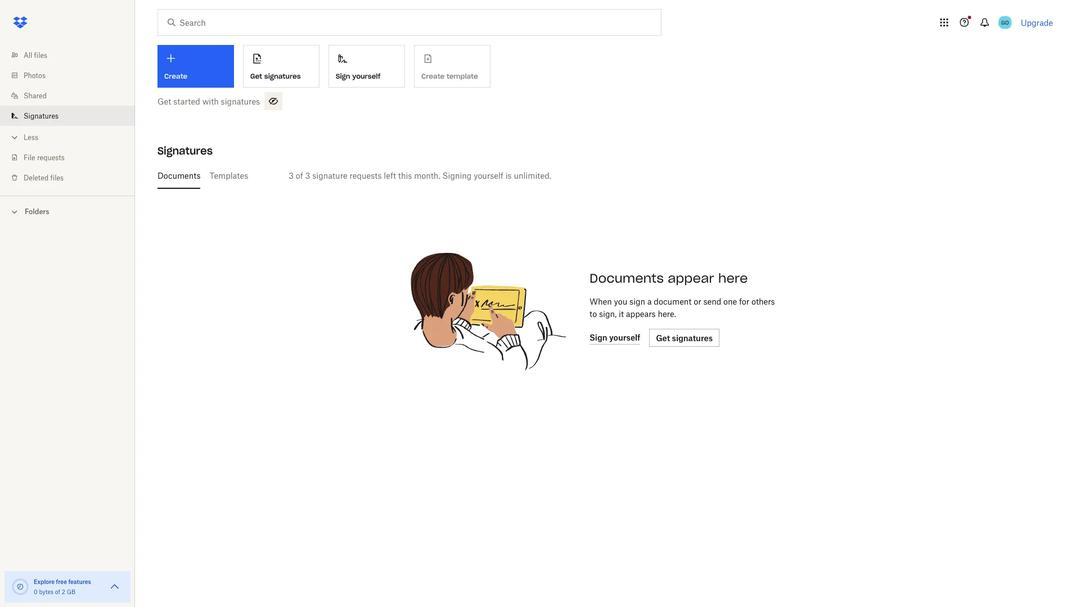 Task type: describe. For each thing, give the bounding box(es) containing it.
less image
[[9, 132, 20, 143]]

free
[[56, 579, 67, 586]]

1 3 from the left
[[289, 171, 294, 180]]

signatures list item
[[0, 106, 135, 126]]

3 of 3 signature requests left this month. signing yourself is unlimited.
[[289, 171, 552, 180]]

list containing all files
[[0, 38, 135, 196]]

1 horizontal spatial get signatures button
[[650, 329, 720, 347]]

0 vertical spatial yourself
[[352, 72, 381, 81]]

folders
[[25, 208, 49, 216]]

deleted
[[24, 174, 49, 182]]

file requests link
[[9, 147, 135, 168]]

to
[[590, 309, 597, 319]]

shared
[[24, 91, 47, 100]]

when you sign a document or send one for others to sign, it appears here.
[[590, 297, 775, 319]]

0
[[34, 589, 38, 596]]

here
[[719, 271, 748, 286]]

appears
[[626, 309, 656, 319]]

go button
[[997, 14, 1015, 32]]

1 vertical spatial sign yourself button
[[590, 332, 641, 345]]

get started with signatures
[[158, 97, 260, 106]]

you
[[614, 297, 628, 306]]

go
[[1002, 19, 1010, 26]]

documents for documents appear here
[[590, 271, 664, 286]]

photos
[[24, 71, 46, 80]]

documents appear here
[[590, 271, 748, 286]]

month.
[[414, 171, 441, 180]]

others
[[752, 297, 775, 306]]

files for deleted files
[[50, 174, 64, 182]]

1 vertical spatial sign
[[590, 333, 608, 343]]

file requests
[[24, 153, 65, 162]]

left
[[384, 171, 396, 180]]

all files
[[24, 51, 47, 59]]

1 vertical spatial requests
[[350, 171, 382, 180]]

is
[[506, 171, 512, 180]]

2
[[62, 589, 65, 596]]

for
[[740, 297, 750, 306]]

deleted files
[[24, 174, 64, 182]]

folders button
[[0, 203, 135, 220]]

dropbox image
[[9, 11, 32, 34]]

signing
[[443, 171, 472, 180]]

2 3 from the left
[[305, 171, 310, 180]]

here.
[[658, 309, 677, 319]]

templates tab
[[210, 162, 248, 189]]

or
[[694, 297, 702, 306]]

signatures link
[[9, 106, 135, 126]]

2 vertical spatial get
[[656, 333, 670, 343]]

it
[[619, 309, 624, 319]]

with
[[202, 97, 219, 106]]

shared link
[[9, 86, 135, 106]]

unlimited.
[[514, 171, 552, 180]]

1 horizontal spatial of
[[296, 171, 303, 180]]

0 horizontal spatial sign
[[336, 72, 350, 81]]

templates
[[210, 171, 248, 180]]

create button
[[158, 45, 234, 88]]

0 horizontal spatial get
[[158, 97, 171, 106]]

deleted files link
[[9, 168, 135, 188]]

features
[[68, 579, 91, 586]]

gb
[[67, 589, 76, 596]]

2 horizontal spatial yourself
[[610, 333, 641, 343]]

0 horizontal spatial requests
[[37, 153, 65, 162]]



Task type: locate. For each thing, give the bounding box(es) containing it.
documents up you
[[590, 271, 664, 286]]

bytes
[[39, 589, 54, 596]]

3
[[289, 171, 294, 180], [305, 171, 310, 180]]

1 horizontal spatial requests
[[350, 171, 382, 180]]

of
[[296, 171, 303, 180], [55, 589, 60, 596]]

sign yourself button
[[329, 45, 405, 88], [590, 332, 641, 345]]

documents left the 'templates'
[[158, 171, 201, 180]]

0 vertical spatial signatures
[[264, 72, 301, 81]]

1 horizontal spatial files
[[50, 174, 64, 182]]

signature
[[312, 171, 348, 180]]

sign yourself inside button
[[336, 72, 381, 81]]

create
[[164, 72, 188, 81]]

1 horizontal spatial 3
[[305, 171, 310, 180]]

2 horizontal spatial signatures
[[672, 333, 713, 343]]

1 horizontal spatial sign
[[590, 333, 608, 343]]

list
[[0, 38, 135, 196]]

0 horizontal spatial of
[[55, 589, 60, 596]]

0 horizontal spatial documents
[[158, 171, 201, 180]]

requests right file
[[37, 153, 65, 162]]

get signatures button
[[243, 45, 320, 88], [650, 329, 720, 347]]

requests left left
[[350, 171, 382, 180]]

explore free features 0 bytes of 2 gb
[[34, 579, 91, 596]]

0 horizontal spatial signatures
[[221, 97, 260, 106]]

1 horizontal spatial signatures
[[264, 72, 301, 81]]

of left 2
[[55, 589, 60, 596]]

Search in folder "Dropbox" text field
[[180, 16, 638, 29]]

get
[[250, 72, 262, 81], [158, 97, 171, 106], [656, 333, 670, 343]]

when
[[590, 297, 612, 306]]

one
[[724, 297, 737, 306]]

signatures
[[264, 72, 301, 81], [221, 97, 260, 106], [672, 333, 713, 343]]

of inside explore free features 0 bytes of 2 gb
[[55, 589, 60, 596]]

sign,
[[599, 309, 617, 319]]

0 vertical spatial signatures
[[24, 112, 59, 120]]

documents tab
[[158, 162, 201, 189]]

0 horizontal spatial files
[[34, 51, 47, 59]]

0 horizontal spatial get signatures
[[250, 72, 301, 81]]

signatures up the documents tab
[[158, 144, 213, 157]]

appear
[[668, 271, 715, 286]]

signatures
[[24, 112, 59, 120], [158, 144, 213, 157]]

0 vertical spatial requests
[[37, 153, 65, 162]]

1 horizontal spatial get signatures
[[656, 333, 713, 343]]

get down here.
[[656, 333, 670, 343]]

files
[[34, 51, 47, 59], [50, 174, 64, 182]]

upgrade link
[[1021, 18, 1054, 27]]

0 vertical spatial get signatures
[[250, 72, 301, 81]]

requests
[[37, 153, 65, 162], [350, 171, 382, 180]]

0 horizontal spatial get signatures button
[[243, 45, 320, 88]]

tab list containing documents
[[158, 162, 1049, 189]]

file
[[24, 153, 35, 162]]

signatures inside "link"
[[24, 112, 59, 120]]

2 horizontal spatial get
[[656, 333, 670, 343]]

0 vertical spatial documents
[[158, 171, 201, 180]]

send
[[704, 297, 722, 306]]

signatures down shared at the top of page
[[24, 112, 59, 120]]

this
[[398, 171, 412, 180]]

1 vertical spatial get signatures button
[[650, 329, 720, 347]]

1 horizontal spatial yourself
[[474, 171, 504, 180]]

0 vertical spatial sign
[[336, 72, 350, 81]]

0 vertical spatial sign yourself
[[336, 72, 381, 81]]

started
[[173, 97, 200, 106]]

1 vertical spatial signatures
[[158, 144, 213, 157]]

documents
[[158, 171, 201, 180], [590, 271, 664, 286]]

0 horizontal spatial sign yourself button
[[329, 45, 405, 88]]

1 vertical spatial files
[[50, 174, 64, 182]]

sign
[[630, 297, 646, 306]]

sign yourself
[[336, 72, 381, 81], [590, 333, 641, 343]]

2 vertical spatial signatures
[[672, 333, 713, 343]]

0 horizontal spatial signatures
[[24, 112, 59, 120]]

tab list
[[158, 162, 1049, 189]]

files right all
[[34, 51, 47, 59]]

0 horizontal spatial yourself
[[352, 72, 381, 81]]

get up get started with signatures
[[250, 72, 262, 81]]

1 horizontal spatial sign yourself
[[590, 333, 641, 343]]

1 horizontal spatial documents
[[590, 271, 664, 286]]

explore
[[34, 579, 55, 586]]

sign
[[336, 72, 350, 81], [590, 333, 608, 343]]

all
[[24, 51, 32, 59]]

1 vertical spatial of
[[55, 589, 60, 596]]

of left signature
[[296, 171, 303, 180]]

1 horizontal spatial sign yourself button
[[590, 332, 641, 345]]

1 horizontal spatial get
[[250, 72, 262, 81]]

0 horizontal spatial sign yourself
[[336, 72, 381, 81]]

get left started
[[158, 97, 171, 106]]

2 vertical spatial yourself
[[610, 333, 641, 343]]

a
[[648, 297, 652, 306]]

all files link
[[9, 45, 135, 65]]

quota usage element
[[11, 579, 29, 597]]

files for all files
[[34, 51, 47, 59]]

0 vertical spatial get signatures button
[[243, 45, 320, 88]]

get signatures
[[250, 72, 301, 81], [656, 333, 713, 343]]

less
[[24, 133, 38, 142]]

0 vertical spatial files
[[34, 51, 47, 59]]

1 vertical spatial get signatures
[[656, 333, 713, 343]]

document
[[654, 297, 692, 306]]

1 horizontal spatial signatures
[[158, 144, 213, 157]]

1 vertical spatial signatures
[[221, 97, 260, 106]]

1 vertical spatial sign yourself
[[590, 333, 641, 343]]

documents for documents
[[158, 171, 201, 180]]

files right "deleted"
[[50, 174, 64, 182]]

yourself
[[352, 72, 381, 81], [474, 171, 504, 180], [610, 333, 641, 343]]

0 vertical spatial sign yourself button
[[329, 45, 405, 88]]

photos link
[[9, 65, 135, 86]]

0 vertical spatial of
[[296, 171, 303, 180]]

documents inside tab list
[[158, 171, 201, 180]]

1 vertical spatial yourself
[[474, 171, 504, 180]]

1 vertical spatial get
[[158, 97, 171, 106]]

0 vertical spatial get
[[250, 72, 262, 81]]

1 vertical spatial documents
[[590, 271, 664, 286]]

0 horizontal spatial 3
[[289, 171, 294, 180]]

upgrade
[[1021, 18, 1054, 27]]



Task type: vqa. For each thing, say whether or not it's contained in the screenshot.
Signatures
yes



